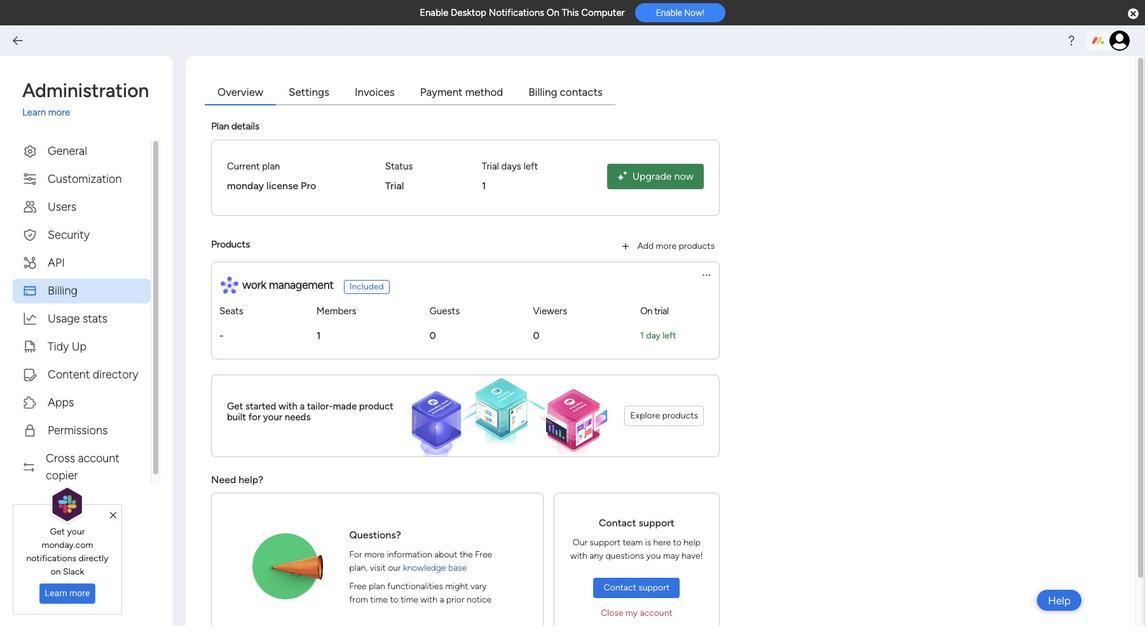 Task type: vqa. For each thing, say whether or not it's contained in the screenshot.
2nd List Arrow "image" from the top of the page
no



Task type: describe. For each thing, give the bounding box(es) containing it.
api
[[48, 256, 65, 270]]

information
[[387, 550, 432, 561]]

you
[[646, 551, 661, 562]]

back to workspace image
[[11, 34, 24, 47]]

administration
[[22, 79, 149, 102]]

status
[[385, 161, 413, 172]]

get your monday.com notifications directly on slack
[[26, 527, 108, 578]]

is
[[645, 538, 651, 548]]

close my account
[[601, 608, 673, 619]]

invoices
[[355, 86, 395, 99]]

apps
[[48, 396, 74, 410]]

users button
[[13, 195, 151, 220]]

payment method link
[[407, 81, 516, 105]]

0 for viewers
[[533, 330, 540, 342]]

our
[[573, 538, 587, 548]]

prior
[[446, 595, 464, 606]]

close my account button
[[596, 604, 678, 624]]

account inside button
[[640, 608, 673, 619]]

enable now! button
[[635, 3, 725, 22]]

questions
[[606, 551, 644, 562]]

usage stats
[[48, 312, 107, 326]]

questions?
[[349, 529, 401, 541]]

products
[[211, 238, 250, 250]]

contact support button
[[594, 578, 680, 599]]

plan,
[[349, 563, 368, 574]]

get started with a tailor-made product built for your needs
[[227, 401, 393, 423]]

free plan functionalities might vary from time to time with a prior notice
[[349, 581, 492, 606]]

cross account copier button
[[13, 447, 151, 489]]

dapulse x slim image
[[110, 511, 116, 522]]

more inside administration learn more
[[48, 107, 70, 118]]

your inside get your monday.com notifications directly on slack
[[67, 527, 85, 538]]

base
[[448, 563, 467, 574]]

more for add more products
[[656, 241, 677, 251]]

tidy up
[[48, 340, 87, 354]]

plan
[[211, 120, 229, 132]]

monday.com
[[42, 540, 93, 551]]

0 for guests
[[430, 330, 436, 342]]

plan details
[[211, 120, 259, 132]]

details
[[231, 120, 259, 132]]

security button
[[13, 223, 151, 248]]

0 vertical spatial support
[[639, 517, 675, 529]]

billing contacts link
[[516, 81, 615, 105]]

slack
[[63, 567, 84, 578]]

seats
[[219, 306, 243, 317]]

add
[[637, 241, 654, 251]]

settings link
[[276, 81, 342, 105]]

functionalities
[[387, 581, 443, 592]]

more for for more information about the free plan, visit our
[[364, 550, 385, 561]]

built
[[227, 412, 246, 423]]

billing for billing
[[48, 284, 78, 298]]

apps button
[[13, 391, 151, 416]]

enable now!
[[656, 8, 704, 18]]

free inside free plan functionalities might vary from time to time with a prior notice
[[349, 581, 367, 592]]

2 horizontal spatial 1
[[640, 330, 644, 341]]

upgrade now button
[[607, 164, 704, 189]]

help?
[[239, 474, 263, 486]]

notifications
[[26, 554, 76, 565]]

for more information about the free plan, visit our
[[349, 550, 492, 574]]

0 vertical spatial contact
[[599, 517, 636, 529]]

security
[[48, 228, 90, 242]]

0 horizontal spatial super center image
[[253, 527, 339, 606]]

product
[[359, 401, 393, 413]]

1 vertical spatial products
[[662, 410, 698, 421]]

overview link
[[205, 81, 276, 105]]

support inside our support team is here to help with any questions you may have!
[[590, 538, 621, 548]]

might
[[445, 581, 468, 592]]

vary
[[470, 581, 487, 592]]

support inside the contact support 'button'
[[639, 583, 670, 594]]

plan for current
[[262, 161, 280, 172]]

cross account copier
[[46, 452, 120, 483]]

enable desktop notifications on this computer
[[420, 7, 625, 18]]

for
[[349, 550, 362, 561]]

with inside our support team is here to help with any questions you may have!
[[570, 551, 587, 562]]

this
[[562, 7, 579, 18]]

contact support inside 'button'
[[604, 583, 670, 594]]

copier
[[46, 469, 78, 483]]

1 for trial days left
[[482, 180, 486, 192]]

general
[[48, 144, 87, 158]]

current plan
[[227, 161, 280, 172]]

work management
[[242, 279, 334, 292]]

payment method
[[420, 86, 503, 99]]

visit
[[370, 563, 386, 574]]

need
[[211, 474, 236, 486]]

enable for enable now!
[[656, 8, 682, 18]]

for
[[248, 412, 261, 423]]

customization button
[[13, 167, 151, 192]]

usage stats button
[[13, 307, 151, 332]]

api button
[[13, 251, 151, 276]]

notifications
[[489, 7, 544, 18]]

administration learn more
[[22, 79, 149, 118]]

upgrade stars new image
[[617, 171, 627, 182]]

menu image
[[701, 270, 712, 280]]

plan for free
[[369, 581, 385, 592]]

-
[[219, 330, 224, 342]]

more for learn more
[[69, 589, 90, 599]]

help image
[[1065, 34, 1078, 47]]

explore products button
[[625, 406, 704, 426]]

trial for trial days left
[[482, 161, 499, 172]]

our support team is here to help with any questions you may have!
[[570, 538, 703, 562]]

with inside free plan functionalities might vary from time to time with a prior notice
[[421, 595, 437, 606]]

explore products
[[630, 410, 698, 421]]



Task type: locate. For each thing, give the bounding box(es) containing it.
0 vertical spatial learn
[[22, 107, 46, 118]]

more inside "button"
[[69, 589, 90, 599]]

started
[[245, 401, 276, 413]]

tidy
[[48, 340, 69, 354]]

0 horizontal spatial billing
[[48, 284, 78, 298]]

support
[[639, 517, 675, 529], [590, 538, 621, 548], [639, 583, 670, 594]]

from
[[349, 595, 368, 606]]

plan up monday license pro
[[262, 161, 280, 172]]

your inside get started with a tailor-made product built for your needs
[[263, 412, 282, 423]]

0 vertical spatial on
[[547, 7, 559, 18]]

0 down guests
[[430, 330, 436, 342]]

left right days
[[524, 161, 538, 172]]

1 horizontal spatial on
[[640, 306, 652, 317]]

now!
[[684, 8, 704, 18]]

1 vertical spatial your
[[67, 527, 85, 538]]

2 horizontal spatial with
[[570, 551, 587, 562]]

0 vertical spatial free
[[475, 550, 492, 561]]

here
[[653, 538, 671, 548]]

a inside get started with a tailor-made product built for your needs
[[300, 401, 305, 413]]

0 horizontal spatial trial
[[385, 180, 404, 192]]

left
[[524, 161, 538, 172], [663, 330, 676, 341]]

0 horizontal spatial free
[[349, 581, 367, 592]]

1 horizontal spatial get
[[227, 401, 243, 413]]

2 vertical spatial support
[[639, 583, 670, 594]]

learn down administration
[[22, 107, 46, 118]]

account inside cross account copier
[[78, 452, 120, 466]]

1 vertical spatial super center image
[[253, 527, 339, 606]]

0 vertical spatial get
[[227, 401, 243, 413]]

1 left day
[[640, 330, 644, 341]]

1 vertical spatial support
[[590, 538, 621, 548]]

close
[[601, 608, 623, 619]]

guests
[[430, 306, 460, 317]]

included
[[350, 282, 384, 292]]

1 vertical spatial free
[[349, 581, 367, 592]]

plan down visit
[[369, 581, 385, 592]]

free
[[475, 550, 492, 561], [349, 581, 367, 592]]

0 horizontal spatial left
[[524, 161, 538, 172]]

current
[[227, 161, 260, 172]]

0 vertical spatial a
[[300, 401, 305, 413]]

my
[[626, 608, 638, 619]]

have!
[[682, 551, 703, 562]]

computer
[[581, 7, 625, 18]]

more right add on the right
[[656, 241, 677, 251]]

0 horizontal spatial 1
[[317, 330, 321, 342]]

with
[[279, 401, 297, 413], [570, 551, 587, 562], [421, 595, 437, 606]]

1 horizontal spatial with
[[421, 595, 437, 606]]

free right the
[[475, 550, 492, 561]]

1 vertical spatial on
[[640, 306, 652, 317]]

2 vertical spatial with
[[421, 595, 437, 606]]

trial down status
[[385, 180, 404, 192]]

get inside get your monday.com notifications directly on slack
[[50, 527, 65, 538]]

1 vertical spatial with
[[570, 551, 587, 562]]

trial left days
[[482, 161, 499, 172]]

more
[[48, 107, 70, 118], [656, 241, 677, 251], [364, 550, 385, 561], [69, 589, 90, 599]]

1 vertical spatial billing
[[48, 284, 78, 298]]

to inside free plan functionalities might vary from time to time with a prior notice
[[390, 595, 398, 606]]

dapulse close image
[[1128, 8, 1139, 20]]

1 vertical spatial a
[[440, 595, 444, 606]]

0 vertical spatial your
[[263, 412, 282, 423]]

more inside button
[[656, 241, 677, 251]]

help button
[[1037, 591, 1082, 612]]

knowledge
[[403, 563, 446, 574]]

trial days left
[[482, 161, 538, 172]]

1 time from the left
[[370, 595, 388, 606]]

content directory
[[48, 368, 138, 382]]

kendall parks image
[[1110, 31, 1130, 51]]

left for 1 day left
[[663, 330, 676, 341]]

learn more
[[45, 589, 90, 599]]

to up may
[[673, 538, 682, 548]]

more up visit
[[364, 550, 385, 561]]

1 vertical spatial contact support
[[604, 583, 670, 594]]

support up here
[[639, 517, 675, 529]]

support up any
[[590, 538, 621, 548]]

content directory button
[[13, 363, 151, 388]]

upgrade
[[632, 170, 672, 182]]

your right for
[[263, 412, 282, 423]]

explore
[[630, 410, 660, 421]]

1 horizontal spatial to
[[673, 538, 682, 548]]

tidy up button
[[13, 335, 151, 360]]

monday
[[227, 180, 264, 192]]

team
[[623, 538, 643, 548]]

about
[[435, 550, 458, 561]]

add more products
[[637, 241, 715, 251]]

management
[[269, 279, 334, 292]]

1 vertical spatial plan
[[369, 581, 385, 592]]

0 horizontal spatial a
[[300, 401, 305, 413]]

general button
[[13, 139, 151, 164]]

left for trial days left
[[524, 161, 538, 172]]

account right the my
[[640, 608, 673, 619]]

upgrade now
[[632, 170, 694, 182]]

billing inside button
[[48, 284, 78, 298]]

1 horizontal spatial 0
[[533, 330, 540, 342]]

0 vertical spatial left
[[524, 161, 538, 172]]

0 horizontal spatial with
[[279, 401, 297, 413]]

contact up close
[[604, 583, 636, 594]]

1 0 from the left
[[430, 330, 436, 342]]

1 horizontal spatial billing
[[529, 86, 557, 99]]

cross
[[46, 452, 75, 466]]

1 horizontal spatial super center image
[[396, 375, 612, 457]]

0 horizontal spatial 0
[[430, 330, 436, 342]]

may
[[663, 551, 680, 562]]

add more products button
[[614, 236, 720, 257]]

to
[[673, 538, 682, 548], [390, 595, 398, 606]]

notice
[[467, 595, 492, 606]]

with right started at the left of page
[[279, 401, 297, 413]]

license
[[266, 180, 298, 192]]

billing contacts
[[529, 86, 603, 99]]

tailor-
[[307, 401, 333, 413]]

invoices link
[[342, 81, 407, 105]]

1 vertical spatial left
[[663, 330, 676, 341]]

learn down on
[[45, 589, 67, 599]]

any
[[590, 551, 603, 562]]

support up close my account
[[639, 583, 670, 594]]

1 horizontal spatial free
[[475, 550, 492, 561]]

up
[[72, 340, 87, 354]]

1 horizontal spatial left
[[663, 330, 676, 341]]

a left tailor-
[[300, 401, 305, 413]]

1 horizontal spatial plan
[[369, 581, 385, 592]]

trial
[[482, 161, 499, 172], [385, 180, 404, 192]]

learn inside "button"
[[45, 589, 67, 599]]

1 vertical spatial get
[[50, 527, 65, 538]]

learn inside administration learn more
[[22, 107, 46, 118]]

our
[[388, 563, 401, 574]]

plan inside free plan functionalities might vary from time to time with a prior notice
[[369, 581, 385, 592]]

free inside the for more information about the free plan, visit our
[[475, 550, 492, 561]]

on
[[51, 567, 61, 578]]

0 horizontal spatial your
[[67, 527, 85, 538]]

left right day
[[663, 330, 676, 341]]

0 vertical spatial billing
[[529, 86, 557, 99]]

1 vertical spatial account
[[640, 608, 673, 619]]

0 vertical spatial super center image
[[396, 375, 612, 457]]

trial for trial
[[385, 180, 404, 192]]

get inside get started with a tailor-made product built for your needs
[[227, 401, 243, 413]]

0 vertical spatial plan
[[262, 161, 280, 172]]

enable for enable desktop notifications on this computer
[[420, 7, 448, 18]]

with down the our
[[570, 551, 587, 562]]

time down functionalities
[[401, 595, 418, 606]]

on left this
[[547, 7, 559, 18]]

1 horizontal spatial trial
[[482, 161, 499, 172]]

0 down viewers in the left of the page
[[533, 330, 540, 342]]

0 horizontal spatial enable
[[420, 7, 448, 18]]

1 horizontal spatial enable
[[656, 8, 682, 18]]

contact support up team
[[599, 517, 675, 529]]

super center image
[[396, 375, 612, 457], [253, 527, 339, 606]]

permissions
[[48, 424, 108, 438]]

need help?
[[211, 474, 263, 486]]

1 vertical spatial learn
[[45, 589, 67, 599]]

to inside our support team is here to help with any questions you may have!
[[673, 538, 682, 548]]

a inside free plan functionalities might vary from time to time with a prior notice
[[440, 595, 444, 606]]

products up menu 'image'
[[679, 241, 715, 251]]

users
[[48, 200, 76, 214]]

0 vertical spatial with
[[279, 401, 297, 413]]

needs
[[285, 412, 311, 423]]

0 vertical spatial account
[[78, 452, 120, 466]]

get for started
[[227, 401, 243, 413]]

billing for billing contacts
[[529, 86, 557, 99]]

1 horizontal spatial 1
[[482, 180, 486, 192]]

directory
[[93, 368, 138, 382]]

0 horizontal spatial time
[[370, 595, 388, 606]]

contact support up close my account
[[604, 583, 670, 594]]

2 time from the left
[[401, 595, 418, 606]]

directly
[[78, 554, 108, 565]]

0 vertical spatial trial
[[482, 161, 499, 172]]

on left trial
[[640, 306, 652, 317]]

made
[[333, 401, 357, 413]]

billing up usage
[[48, 284, 78, 298]]

method
[[465, 86, 503, 99]]

1 vertical spatial contact
[[604, 583, 636, 594]]

on
[[547, 7, 559, 18], [640, 306, 652, 317]]

0 horizontal spatial plan
[[262, 161, 280, 172]]

settings
[[289, 86, 329, 99]]

a left prior
[[440, 595, 444, 606]]

to down functionalities
[[390, 595, 398, 606]]

viewers
[[533, 306, 567, 317]]

1 horizontal spatial time
[[401, 595, 418, 606]]

1 vertical spatial trial
[[385, 180, 404, 192]]

with inside get started with a tailor-made product built for your needs
[[279, 401, 297, 413]]

free up from
[[349, 581, 367, 592]]

0 horizontal spatial get
[[50, 527, 65, 538]]

billing left contacts
[[529, 86, 557, 99]]

get left for
[[227, 401, 243, 413]]

1 vertical spatial to
[[390, 595, 398, 606]]

time right from
[[370, 595, 388, 606]]

contact up team
[[599, 517, 636, 529]]

1 down trial days left
[[482, 180, 486, 192]]

contacts
[[560, 86, 603, 99]]

0 vertical spatial to
[[673, 538, 682, 548]]

more down administration
[[48, 107, 70, 118]]

more down slack
[[69, 589, 90, 599]]

1 horizontal spatial account
[[640, 608, 673, 619]]

your up monday.com
[[67, 527, 85, 538]]

enable inside button
[[656, 8, 682, 18]]

1 for members
[[317, 330, 321, 342]]

0 horizontal spatial on
[[547, 7, 559, 18]]

time
[[370, 595, 388, 606], [401, 595, 418, 606]]

0 horizontal spatial to
[[390, 595, 398, 606]]

1 horizontal spatial your
[[263, 412, 282, 423]]

0 vertical spatial contact support
[[599, 517, 675, 529]]

contact inside 'button'
[[604, 583, 636, 594]]

more inside the for more information about the free plan, visit our
[[364, 550, 385, 561]]

knowledge base
[[403, 563, 467, 574]]

enable left desktop
[[420, 7, 448, 18]]

with down functionalities
[[421, 595, 437, 606]]

get up monday.com
[[50, 527, 65, 538]]

enable left now!
[[656, 8, 682, 18]]

account down the permissions button
[[78, 452, 120, 466]]

0 horizontal spatial account
[[78, 452, 120, 466]]

day
[[646, 330, 661, 341]]

get for your
[[50, 527, 65, 538]]

1 horizontal spatial a
[[440, 595, 444, 606]]

0 vertical spatial products
[[679, 241, 715, 251]]

0
[[430, 330, 436, 342], [533, 330, 540, 342]]

products right explore
[[662, 410, 698, 421]]

1 down members
[[317, 330, 321, 342]]

2 0 from the left
[[533, 330, 540, 342]]

days
[[501, 161, 521, 172]]



